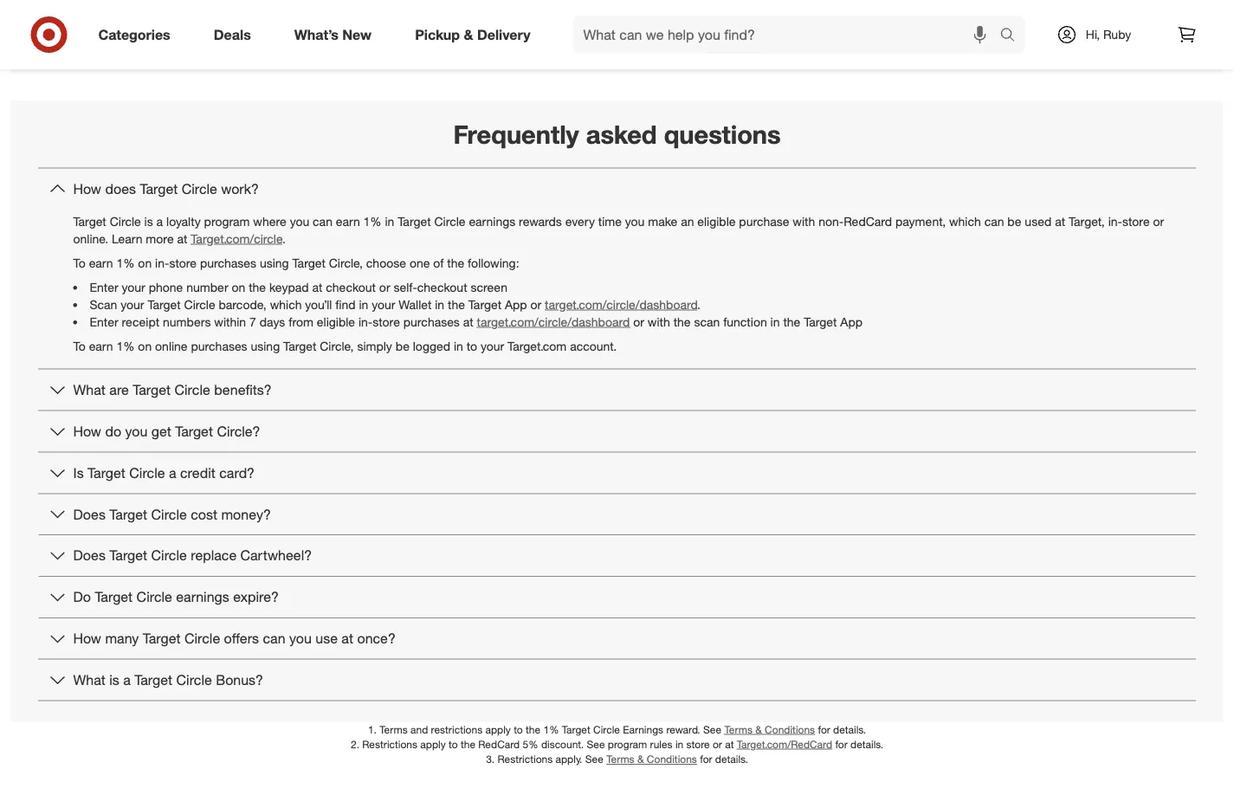 Task type: vqa. For each thing, say whether or not it's contained in the screenshot.
rightmost FLEECE
no



Task type: locate. For each thing, give the bounding box(es) containing it.
1 horizontal spatial terms & conditions link
[[725, 723, 816, 736]]

2 vertical spatial how
[[73, 630, 101, 647]]

you
[[290, 214, 310, 229], [625, 214, 645, 229], [125, 423, 148, 440], [289, 630, 312, 647]]

does target circle replace cartwheel?
[[73, 547, 312, 564]]

1 horizontal spatial a
[[157, 214, 163, 229]]

0 horizontal spatial checkout
[[326, 280, 376, 295]]

2 how from the top
[[73, 423, 101, 440]]

terms
[[380, 723, 408, 736], [725, 723, 753, 736], [607, 753, 635, 766]]

&
[[464, 26, 474, 43], [756, 723, 762, 736], [638, 753, 644, 766]]

you left use
[[289, 630, 312, 647]]

. down where
[[282, 231, 286, 246]]

0 vertical spatial to
[[467, 339, 478, 354]]

how inside how many target circle offers can you use at once? dropdown button
[[73, 630, 101, 647]]

1 vertical spatial apply
[[421, 738, 446, 751]]

0 vertical spatial a
[[157, 214, 163, 229]]

1 vertical spatial to
[[73, 339, 86, 354]]

program inside target circle is a loyalty program where you can earn 1% in target circle earnings rewards every time you make an eligible purchase with non-redcard payment, which can be used at target, in-store or online. learn more at
[[204, 214, 250, 229]]

terms & conditions link up target.com/redcard
[[725, 723, 816, 736]]

to
[[73, 255, 86, 271], [73, 339, 86, 354]]

1 horizontal spatial and
[[518, 13, 541, 30]]

on up barcode,
[[232, 280, 245, 295]]

2 to from the top
[[73, 339, 86, 354]]

earn down the scan
[[89, 339, 113, 354]]

you right do
[[125, 423, 148, 440]]

1 horizontal spatial .
[[698, 297, 701, 312]]

0 vertical spatial be
[[1008, 214, 1022, 229]]

target up "discount."
[[562, 723, 591, 736]]

0 vertical spatial terms & conditions link
[[725, 723, 816, 736]]

store
[[1123, 214, 1150, 229], [169, 255, 197, 271], [373, 314, 400, 329], [687, 738, 710, 751]]

earnings
[[623, 723, 664, 736]]

details.
[[834, 723, 867, 736], [851, 738, 884, 751], [716, 753, 749, 766]]

earnings inside target circle is a loyalty program where you can earn 1% in target circle earnings rewards every time you make an eligible purchase with non-redcard payment, which can be used at target, in-store or online. learn more at
[[469, 214, 516, 229]]

in- inside enter your phone number on the keypad at checkout or self-checkout screen scan your target circle barcode, which you'll find in your wallet in the target app or target.com/circle/dashboard . enter receipt numbers within 7 days from eligible in-store purchases at target.com/circle/dashboard or with the scan function in the target app
[[359, 314, 373, 329]]

earn down online.
[[89, 255, 113, 271]]

at right use
[[342, 630, 354, 647]]

1%
[[364, 214, 382, 229], [116, 255, 135, 271], [116, 339, 135, 354], [544, 723, 559, 736]]

0 horizontal spatial restrictions
[[362, 738, 418, 751]]

in right find
[[359, 297, 369, 312]]

and inside 1. terms and restrictions apply to the 1% target circle earnings reward. see terms & conditions for details. 2. restrictions apply to the redcard 5% discount. see program rules in store or at target.com/redcard for details. 3. restrictions apply. see terms & conditions for details.
[[411, 723, 428, 736]]

reward.
[[667, 723, 701, 736]]

earnings
[[461, 13, 514, 30], [469, 214, 516, 229], [176, 589, 229, 606]]

target.com/circle/dashboard link up target.com
[[477, 314, 630, 329]]

1 to from the top
[[73, 255, 86, 271]]

eligible inside enter your phone number on the keypad at checkout or self-checkout screen scan your target circle barcode, which you'll find in your wallet in the target app or target.com/circle/dashboard . enter receipt numbers within 7 days from eligible in-store purchases at target.com/circle/dashboard or with the scan function in the target app
[[317, 314, 355, 329]]

can up 'to earn 1% on in-store purchases using target circle, choose one of the following:'
[[313, 214, 333, 229]]

store up phone
[[169, 255, 197, 271]]

1% down learn
[[116, 255, 135, 271]]

1 vertical spatial enter
[[90, 314, 118, 329]]

does inside dropdown button
[[73, 547, 106, 564]]

for down reward.
[[700, 753, 713, 766]]

in- up simply at the top left
[[359, 314, 373, 329]]

to for to earn 1% on in-store purchases using target circle, choose one of the following:
[[73, 255, 86, 271]]

the
[[447, 255, 465, 271], [249, 280, 266, 295], [448, 297, 465, 312], [674, 314, 691, 329], [784, 314, 801, 329], [526, 723, 541, 736], [461, 738, 476, 751]]

checkout
[[326, 280, 376, 295], [418, 280, 468, 295]]

1 horizontal spatial is
[[144, 214, 153, 229]]

target inside "dropdown button"
[[175, 423, 213, 440]]

purchases.
[[743, 13, 810, 30]]

1 horizontal spatial with
[[793, 214, 816, 229]]

target right are
[[133, 381, 171, 398]]

target.com/circle/dashboard link for .
[[545, 297, 698, 312]]

what's new link
[[280, 16, 394, 54]]

to right logged
[[467, 339, 478, 354]]

1 vertical spatial purchases
[[404, 314, 460, 329]]

0 horizontal spatial .
[[282, 231, 286, 246]]

1 vertical spatial .
[[698, 297, 701, 312]]

does inside dropdown button
[[73, 506, 106, 523]]

1 vertical spatial is
[[109, 672, 119, 689]]

does up do
[[73, 547, 106, 564]]

1 vertical spatial to
[[514, 723, 523, 736]]

how left do
[[73, 423, 101, 440]]

be inside target circle is a loyalty program where you can earn 1% in target circle earnings rewards every time you make an eligible purchase with non-redcard payment, which can be used at target, in-store or online. learn more at
[[1008, 214, 1022, 229]]

0 vertical spatial is
[[144, 214, 153, 229]]

1 horizontal spatial program
[[608, 738, 647, 751]]

1 vertical spatial in-
[[155, 255, 169, 271]]

earn up 'to earn 1% on in-store purchases using target circle, choose one of the following:'
[[336, 214, 360, 229]]

1 vertical spatial how
[[73, 423, 101, 440]]

for
[[818, 723, 831, 736], [836, 738, 848, 751], [700, 753, 713, 766]]

0 vertical spatial redcard
[[844, 214, 893, 229]]

. up scan
[[698, 297, 701, 312]]

can left the used
[[985, 214, 1005, 229]]

or up target.com
[[531, 297, 542, 312]]

does down is
[[73, 506, 106, 523]]

restrictions
[[362, 738, 418, 751], [498, 753, 553, 766]]

enter up the scan
[[90, 280, 118, 295]]

for up target.com/redcard link
[[818, 723, 831, 736]]

with
[[793, 214, 816, 229], [648, 314, 670, 329]]

& right track
[[464, 26, 474, 43]]

terms & conditions link
[[725, 723, 816, 736], [607, 753, 697, 766]]

what for what are target circle benefits?
[[73, 381, 106, 398]]

0 vertical spatial in-
[[1109, 214, 1123, 229]]

0 horizontal spatial program
[[204, 214, 250, 229]]

and
[[518, 13, 541, 30], [411, 723, 428, 736]]

how left many
[[73, 630, 101, 647]]

what left are
[[73, 381, 106, 398]]

for right target.com/redcard link
[[836, 738, 848, 751]]

2 does from the top
[[73, 547, 106, 564]]

search button
[[993, 16, 1034, 57]]

you'll
[[305, 297, 332, 312]]

can
[[313, 214, 333, 229], [985, 214, 1005, 229], [263, 630, 286, 647]]

0 vertical spatial earn
[[336, 214, 360, 229]]

conditions up target.com/redcard link
[[765, 723, 816, 736]]

app
[[505, 297, 527, 312], [841, 314, 863, 329]]

2 vertical spatial purchases
[[191, 339, 247, 354]]

1 vertical spatial with
[[648, 314, 670, 329]]

eligible right the an at the right top
[[698, 214, 736, 229]]

1 vertical spatial does
[[73, 547, 106, 564]]

target.com
[[508, 339, 567, 354]]

checkout up find
[[326, 280, 376, 295]]

circle left cost
[[151, 506, 187, 523]]

2 vertical spatial &
[[638, 753, 644, 766]]

eligible down find
[[317, 314, 355, 329]]

1 horizontal spatial restrictions
[[498, 753, 553, 766]]

offers
[[224, 630, 259, 647]]

rules
[[650, 738, 673, 751]]

1% up "discount."
[[544, 723, 559, 736]]

what's new
[[294, 26, 372, 43]]

1 horizontal spatial &
[[638, 753, 644, 766]]

every
[[566, 214, 595, 229]]

2 vertical spatial eligible
[[317, 314, 355, 329]]

what inside the what are target circle benefits? dropdown button
[[73, 381, 106, 398]]

0 vertical spatial does
[[73, 506, 106, 523]]

1 horizontal spatial checkout
[[418, 280, 468, 295]]

in
[[385, 214, 395, 229], [359, 297, 369, 312], [435, 297, 445, 312], [771, 314, 780, 329], [454, 339, 463, 354], [676, 738, 684, 751]]

1 vertical spatial earnings
[[469, 214, 516, 229]]

on down more
[[138, 255, 152, 271]]

do
[[105, 423, 121, 440]]

1 horizontal spatial be
[[1008, 214, 1022, 229]]

how inside how does target circle work? dropdown button
[[73, 180, 101, 197]]

what is a target circle bonus?
[[73, 672, 263, 689]]

get
[[151, 423, 171, 440]]

target inside dropdown button
[[109, 506, 147, 523]]

redcard left payment,
[[844, 214, 893, 229]]

in inside 1. terms and restrictions apply to the 1% target circle earnings reward. see terms & conditions for details. 2. restrictions apply to the redcard 5% discount. see program rules in store or at target.com/redcard for details. 3. restrictions apply. see terms & conditions for details.
[[676, 738, 684, 751]]

pickup
[[415, 26, 460, 43]]

on for store
[[138, 255, 152, 271]]

choose
[[366, 255, 406, 271]]

to down restrictions
[[449, 738, 458, 751]]

a left credit
[[169, 464, 176, 481]]

0 vertical spatial how
[[73, 180, 101, 197]]

on
[[138, 255, 152, 271], [232, 280, 245, 295], [138, 339, 152, 354]]

how left does
[[73, 180, 101, 197]]

more
[[146, 231, 174, 246]]

a inside target circle is a loyalty program where you can earn 1% in target circle earnings rewards every time you make an eligible purchase with non-redcard payment, which can be used at target, in-store or online. learn more at
[[157, 214, 163, 229]]

1 vertical spatial earn
[[89, 255, 113, 271]]

0 horizontal spatial terms & conditions link
[[607, 753, 697, 766]]

earn
[[336, 214, 360, 229], [89, 255, 113, 271], [89, 339, 113, 354]]

find
[[336, 297, 356, 312]]

2 what from the top
[[73, 672, 106, 689]]

earn for to earn 1% on in-store purchases using target circle, choose one of the following:
[[89, 255, 113, 271]]

circle
[[182, 180, 217, 197], [110, 214, 141, 229], [435, 214, 466, 229], [184, 297, 215, 312], [175, 381, 210, 398], [129, 464, 165, 481], [151, 506, 187, 523], [151, 547, 187, 564], [137, 589, 172, 606], [185, 630, 220, 647], [176, 672, 212, 689], [594, 723, 620, 736]]

1 vertical spatial on
[[232, 280, 245, 295]]

1 vertical spatial and
[[411, 723, 428, 736]]

0 vertical spatial with
[[793, 214, 816, 229]]

1 how from the top
[[73, 180, 101, 197]]

which down the keypad
[[270, 297, 302, 312]]

0 vertical spatial apply
[[486, 723, 511, 736]]

or inside 1. terms and restrictions apply to the 1% target circle earnings reward. see terms & conditions for details. 2. restrictions apply to the redcard 5% discount. see program rules in store or at target.com/redcard for details. 3. restrictions apply. see terms & conditions for details.
[[713, 738, 723, 751]]

frequently
[[454, 119, 579, 150]]

2.
[[351, 738, 360, 751]]

what inside what is a target circle bonus? dropdown button
[[73, 672, 106, 689]]

using down "days"
[[251, 339, 280, 354]]

purchases down 'within'
[[191, 339, 247, 354]]

how inside how do you get target circle? "dropdown button"
[[73, 423, 101, 440]]

a up more
[[157, 214, 163, 229]]

1 vertical spatial a
[[169, 464, 176, 481]]

program
[[204, 214, 250, 229], [608, 738, 647, 751]]

see right the apply.
[[586, 753, 604, 766]]

1% inside target circle is a loyalty program where you can earn 1% in target circle earnings rewards every time you make an eligible purchase with non-redcard payment, which can be used at target, in-store or online. learn more at
[[364, 214, 382, 229]]

terms up target.com/redcard link
[[725, 723, 753, 736]]

ruby
[[1104, 27, 1132, 42]]

target.com/circle/dashboard up account.
[[545, 297, 698, 312]]

3 how from the top
[[73, 630, 101, 647]]

a
[[157, 214, 163, 229], [169, 464, 176, 481], [123, 672, 131, 689]]

1 vertical spatial program
[[608, 738, 647, 751]]

what for what is a target circle bonus?
[[73, 672, 106, 689]]

target right function
[[804, 314, 837, 329]]

is up more
[[144, 214, 153, 229]]

be left the used
[[1008, 214, 1022, 229]]

circle up loyalty
[[182, 180, 217, 197]]

circle left "earnings"
[[594, 723, 620, 736]]

restrictions down 5%
[[498, 753, 553, 766]]

restrictions down 1. on the left bottom of page
[[362, 738, 418, 751]]

with inside target circle is a loyalty program where you can earn 1% in target circle earnings rewards every time you make an eligible purchase with non-redcard payment, which can be used at target, in-store or online. learn more at
[[793, 214, 816, 229]]

at down screen
[[463, 314, 474, 329]]

2 horizontal spatial in-
[[1109, 214, 1123, 229]]

0 horizontal spatial and
[[411, 723, 428, 736]]

0 horizontal spatial for
[[700, 753, 713, 766]]

1 vertical spatial terms & conditions link
[[607, 753, 697, 766]]

What can we help you find? suggestions appear below search field
[[573, 16, 1005, 54]]

2 vertical spatial in-
[[359, 314, 373, 329]]

is down many
[[109, 672, 119, 689]]

does for does target circle cost money?
[[73, 506, 106, 523]]

2 vertical spatial to
[[449, 738, 458, 751]]

0 horizontal spatial a
[[123, 672, 131, 689]]

circle up learn
[[110, 214, 141, 229]]

0 vertical spatial what
[[73, 381, 106, 398]]

here
[[582, 13, 610, 30]]

2 vertical spatial earn
[[89, 339, 113, 354]]

apply
[[486, 723, 511, 736], [421, 738, 446, 751]]

see right "discount."
[[587, 738, 605, 751]]

you inside "dropdown button"
[[125, 423, 148, 440]]

target
[[140, 180, 178, 197], [73, 214, 106, 229], [398, 214, 431, 229], [292, 255, 326, 271], [148, 297, 181, 312], [469, 297, 502, 312], [804, 314, 837, 329], [283, 339, 317, 354], [133, 381, 171, 398], [175, 423, 213, 440], [88, 464, 126, 481], [109, 506, 147, 523], [109, 547, 147, 564], [95, 589, 133, 606], [143, 630, 181, 647], [135, 672, 173, 689], [562, 723, 591, 736]]

votes
[[545, 13, 578, 30]]

1 vertical spatial using
[[251, 339, 280, 354]]

search
[[993, 28, 1034, 45]]

1 what from the top
[[73, 381, 106, 398]]

0 vertical spatial restrictions
[[362, 738, 418, 751]]

used
[[1025, 214, 1052, 229]]

at
[[1056, 214, 1066, 229], [177, 231, 188, 246], [312, 280, 323, 295], [463, 314, 474, 329], [342, 630, 354, 647], [725, 738, 734, 751]]

the left scan
[[674, 314, 691, 329]]

in right logged
[[454, 339, 463, 354]]

checkout down of at the left of the page
[[418, 280, 468, 295]]

store right the target,
[[1123, 214, 1150, 229]]

apply down restrictions
[[421, 738, 446, 751]]

2 horizontal spatial to
[[514, 723, 523, 736]]

enter down the scan
[[90, 314, 118, 329]]

in right wallet
[[435, 297, 445, 312]]

what down many
[[73, 672, 106, 689]]

earnings down does target circle replace cartwheel?
[[176, 589, 229, 606]]

0 horizontal spatial redcard
[[479, 738, 520, 751]]

2 vertical spatial see
[[586, 753, 604, 766]]

where
[[253, 214, 287, 229]]

circle,
[[329, 255, 363, 271], [320, 339, 354, 354]]

1 horizontal spatial conditions
[[765, 723, 816, 736]]

purchases
[[200, 255, 257, 271], [404, 314, 460, 329], [191, 339, 247, 354]]

target down phone
[[148, 297, 181, 312]]

1 vertical spatial for
[[836, 738, 848, 751]]

1 vertical spatial which
[[270, 297, 302, 312]]

0 vertical spatial see
[[704, 723, 722, 736]]

earn for to earn 1% on online purchases using target circle, simply be logged in to your target.com account.
[[89, 339, 113, 354]]

track
[[424, 13, 457, 30]]

2 horizontal spatial &
[[756, 723, 762, 736]]

circle down "number"
[[184, 297, 215, 312]]

0 vertical spatial enter
[[90, 280, 118, 295]]

frequently asked questions
[[454, 119, 781, 150]]

1 does from the top
[[73, 506, 106, 523]]

of
[[434, 255, 444, 271]]

0 horizontal spatial is
[[109, 672, 119, 689]]

0 vertical spatial to
[[73, 255, 86, 271]]

money?
[[221, 506, 271, 523]]

5%
[[523, 738, 539, 751]]

1.
[[368, 723, 377, 736]]

0 horizontal spatial with
[[648, 314, 670, 329]]

1 vertical spatial target.com/circle/dashboard link
[[477, 314, 630, 329]]

target down is target circle a credit card? at left bottom
[[109, 506, 147, 523]]

0 vertical spatial conditions
[[765, 723, 816, 736]]

target right is
[[88, 464, 126, 481]]

be right simply at the top left
[[396, 339, 410, 354]]

days
[[260, 314, 285, 329]]

0 vertical spatial app
[[505, 297, 527, 312]]

see
[[704, 723, 722, 736], [587, 738, 605, 751], [586, 753, 604, 766]]

0 vertical spatial and
[[518, 13, 541, 30]]

work?
[[221, 180, 259, 197]]

or right the rules
[[713, 738, 723, 751]]

credit
[[180, 464, 216, 481]]

0 vertical spatial &
[[464, 26, 474, 43]]

1 horizontal spatial which
[[950, 214, 982, 229]]

2 horizontal spatial a
[[169, 464, 176, 481]]

earnings right track
[[461, 13, 514, 30]]

how many target circle offers can you use at once? button
[[39, 619, 1196, 659]]

in- inside target circle is a loyalty program where you can earn 1% in target circle earnings rewards every time you make an eligible purchase with non-redcard payment, which can be used at target, in-store or online. learn more at
[[1109, 214, 1123, 229]]

0 vertical spatial .
[[282, 231, 286, 246]]

redcard up 3.
[[479, 738, 520, 751]]

with left scan
[[648, 314, 670, 329]]

0 vertical spatial using
[[260, 255, 289, 271]]

self-
[[394, 280, 418, 295]]

0 vertical spatial program
[[204, 214, 250, 229]]

1 horizontal spatial redcard
[[844, 214, 893, 229]]

at right the used
[[1056, 214, 1066, 229]]



Task type: describe. For each thing, give the bounding box(es) containing it.
what is a target circle bonus? button
[[39, 660, 1196, 701]]

loyalty
[[166, 214, 201, 229]]

circle left bonus?
[[176, 672, 212, 689]]

store inside enter your phone number on the keypad at checkout or self-checkout screen scan your target circle barcode, which you'll find in your wallet in the target app or target.com/circle/dashboard . enter receipt numbers within 7 days from eligible in-store purchases at target.com/circle/dashboard or with the scan function in the target app
[[373, 314, 400, 329]]

circle inside 1. terms and restrictions apply to the 1% target circle earnings reward. see terms & conditions for details. 2. restrictions apply to the redcard 5% discount. see program rules in store or at target.com/redcard for details. 3. restrictions apply. see terms & conditions for details.
[[594, 723, 620, 736]]

how for how does target circle work?
[[73, 180, 101, 197]]

redcard inside 1. terms and restrictions apply to the 1% target circle earnings reward. see terms & conditions for details. 2. restrictions apply to the redcard 5% discount. see program rules in store or at target.com/redcard for details. 3. restrictions apply. see terms & conditions for details.
[[479, 738, 520, 751]]

0 horizontal spatial app
[[505, 297, 527, 312]]

how for how many target circle offers can you use at once?
[[73, 630, 101, 647]]

the right function
[[784, 314, 801, 329]]

pickup & delivery link
[[400, 16, 552, 54]]

to earn 1% on in-store purchases using target circle, choose one of the following:
[[73, 255, 520, 271]]

1 horizontal spatial apply
[[486, 723, 511, 736]]

is inside what is a target circle bonus? dropdown button
[[109, 672, 119, 689]]

in right function
[[771, 314, 780, 329]]

deals
[[214, 26, 251, 43]]

target.com/circle
[[191, 231, 282, 246]]

replace
[[191, 547, 237, 564]]

0 vertical spatial circle,
[[329, 255, 363, 271]]

target down does target circle cost money?
[[109, 547, 147, 564]]

cost
[[191, 506, 218, 523]]

a for loyalty
[[157, 214, 163, 229]]

non-
[[819, 214, 844, 229]]

target circle is a loyalty program where you can earn 1% in target circle earnings rewards every time you make an eligible purchase with non-redcard payment, which can be used at target, in-store or online. learn more at
[[73, 214, 1165, 246]]

target.com/circle .
[[191, 231, 286, 246]]

your down self-
[[372, 297, 396, 312]]

at down loyalty
[[177, 231, 188, 246]]

with inside enter your phone number on the keypad at checkout or self-checkout screen scan your target circle barcode, which you'll find in your wallet in the target app or target.com/circle/dashboard . enter receipt numbers within 7 days from eligible in-store purchases at target.com/circle/dashboard or with the scan function in the target app
[[648, 314, 670, 329]]

1 vertical spatial circle,
[[320, 339, 354, 354]]

0 vertical spatial earnings
[[461, 13, 514, 30]]

1% down the receipt
[[116, 339, 135, 354]]

2 vertical spatial a
[[123, 672, 131, 689]]

what are target circle benefits?
[[73, 381, 272, 398]]

function
[[724, 314, 767, 329]]

earn inside target circle is a loyalty program where you can earn 1% in target circle earnings rewards every time you make an eligible purchase with non-redcard payment, which can be used at target, in-store or online. learn more at
[[336, 214, 360, 229]]

1 horizontal spatial terms
[[607, 753, 635, 766]]

circle up of at the left of the page
[[435, 214, 466, 229]]

1 horizontal spatial can
[[313, 214, 333, 229]]

0 vertical spatial for
[[818, 723, 831, 736]]

0 horizontal spatial conditions
[[647, 753, 697, 766]]

the up 5%
[[526, 723, 541, 736]]

0 horizontal spatial to
[[449, 738, 458, 751]]

at up you'll
[[312, 280, 323, 295]]

1 checkout from the left
[[326, 280, 376, 295]]

circle down online at the top left of the page
[[175, 381, 210, 398]]

online.
[[73, 231, 108, 246]]

. inside enter your phone number on the keypad at checkout or self-checkout screen scan your target circle barcode, which you'll find in your wallet in the target app or target.com/circle/dashboard . enter receipt numbers within 7 days from eligible in-store purchases at target.com/circle/dashboard or with the scan function in the target app
[[698, 297, 701, 312]]

how does target circle work?
[[73, 180, 259, 197]]

the down restrictions
[[461, 738, 476, 751]]

target right does
[[140, 180, 178, 197]]

7
[[250, 314, 256, 329]]

target inside 1. terms and restrictions apply to the 1% target circle earnings reward. see terms & conditions for details. 2. restrictions apply to the redcard 5% discount. see program rules in store or at target.com/redcard for details. 3. restrictions apply. see terms & conditions for details.
[[562, 723, 591, 736]]

online
[[155, 339, 188, 354]]

make
[[648, 214, 678, 229]]

restrictions
[[431, 723, 483, 736]]

pickup & delivery
[[415, 26, 531, 43]]

1 vertical spatial &
[[756, 723, 762, 736]]

2 horizontal spatial can
[[985, 214, 1005, 229]]

at inside 1. terms and restrictions apply to the 1% target circle earnings reward. see terms & conditions for details. 2. restrictions apply to the redcard 5% discount. see program rules in store or at target.com/redcard for details. 3. restrictions apply. see terms & conditions for details.
[[725, 738, 734, 751]]

once?
[[357, 630, 396, 647]]

in inside target circle is a loyalty program where you can earn 1% in target circle earnings rewards every time you make an eligible purchase with non-redcard payment, which can be used at target, in-store or online. learn more at
[[385, 214, 395, 229]]

1 horizontal spatial to
[[467, 339, 478, 354]]

circle down does target circle cost money?
[[151, 547, 187, 564]]

what are target circle benefits? button
[[39, 370, 1196, 410]]

does target circle replace cartwheel? button
[[39, 536, 1196, 576]]

are
[[109, 381, 129, 398]]

what's
[[294, 26, 339, 43]]

0 vertical spatial details.
[[834, 723, 867, 736]]

does target circle cost money? button
[[39, 494, 1196, 535]]

program inside 1. terms and restrictions apply to the 1% target circle earnings reward. see terms & conditions for details. 2. restrictions apply to the redcard 5% discount. see program rules in store or at target.com/redcard for details. 3. restrictions apply. see terms & conditions for details.
[[608, 738, 647, 751]]

use
[[316, 630, 338, 647]]

which inside enter your phone number on the keypad at checkout or self-checkout screen scan your target circle barcode, which you'll find in your wallet in the target app or target.com/circle/dashboard . enter receipt numbers within 7 days from eligible in-store purchases at target.com/circle/dashboard or with the scan function in the target app
[[270, 297, 302, 312]]

or inside target circle is a loyalty program where you can earn 1% in target circle earnings rewards every time you make an eligible purchase with non-redcard payment, which can be used at target, in-store or online. learn more at
[[1154, 214, 1165, 229]]

the right wallet
[[448, 297, 465, 312]]

target right many
[[143, 630, 181, 647]]

apply.
[[556, 753, 583, 766]]

at inside dropdown button
[[342, 630, 354, 647]]

wallet
[[399, 297, 432, 312]]

circle down the 'get'
[[129, 464, 165, 481]]

0 horizontal spatial apply
[[421, 738, 446, 751]]

circle inside dropdown button
[[151, 506, 187, 523]]

does for does target circle replace cartwheel?
[[73, 547, 106, 564]]

target.com/circle/dashboard link for or with the scan function in the target app
[[477, 314, 630, 329]]

target,
[[1069, 214, 1105, 229]]

circle left "offers"
[[185, 630, 220, 647]]

target up online.
[[73, 214, 106, 229]]

numbers
[[163, 314, 211, 329]]

2 horizontal spatial terms
[[725, 723, 753, 736]]

your left phone
[[122, 280, 145, 295]]

terms & conditions link for 1. terms and restrictions apply to the 1% target circle earnings reward. see
[[725, 723, 816, 736]]

1 vertical spatial details.
[[851, 738, 884, 751]]

eligible inside target circle is a loyalty program where you can earn 1% in target circle earnings rewards every time you make an eligible purchase with non-redcard payment, which can be used at target, in-store or online. learn more at
[[698, 214, 736, 229]]

does target circle cost money?
[[73, 506, 271, 523]]

2 enter from the top
[[90, 314, 118, 329]]

store inside target circle is a loyalty program where you can earn 1% in target circle earnings rewards every time you make an eligible purchase with non-redcard payment, which can be used at target, in-store or online. learn more at
[[1123, 214, 1150, 229]]

on inside enter your phone number on the keypad at checkout or self-checkout screen scan your target circle barcode, which you'll find in your wallet in the target app or target.com/circle/dashboard . enter receipt numbers within 7 days from eligible in-store purchases at target.com/circle/dashboard or with the scan function in the target app
[[232, 280, 245, 295]]

or left scan
[[634, 314, 645, 329]]

barcode,
[[219, 297, 267, 312]]

purchase
[[739, 214, 790, 229]]

rewards
[[519, 214, 562, 229]]

enter your phone number on the keypad at checkout or self-checkout screen scan your target circle barcode, which you'll find in your wallet in the target app or target.com/circle/dashboard . enter receipt numbers within 7 days from eligible in-store purchases at target.com/circle/dashboard or with the scan function in the target app
[[90, 280, 863, 329]]

can inside how many target circle offers can you use at once? dropdown button
[[263, 630, 286, 647]]

1 vertical spatial see
[[587, 738, 605, 751]]

terms & conditions link for 3. restrictions apply. see
[[607, 753, 697, 766]]

2 horizontal spatial for
[[836, 738, 848, 751]]

benefits?
[[214, 381, 272, 398]]

scan
[[90, 297, 117, 312]]

delivery
[[477, 26, 531, 43]]

deals link
[[199, 16, 273, 54]]

many
[[105, 630, 139, 647]]

and for terms
[[411, 723, 428, 736]]

bonus?
[[216, 672, 263, 689]]

2 vertical spatial for
[[700, 753, 713, 766]]

is target circle a credit card? button
[[39, 453, 1196, 493]]

an
[[681, 214, 694, 229]]

store inside 1. terms and restrictions apply to the 1% target circle earnings reward. see terms & conditions for details. 2. restrictions apply to the redcard 5% discount. see program rules in store or at target.com/redcard for details. 3. restrictions apply. see terms & conditions for details.
[[687, 738, 710, 751]]

circle inside enter your phone number on the keypad at checkout or self-checkout screen scan your target circle barcode, which you'll find in your wallet in the target app or target.com/circle/dashboard . enter receipt numbers within 7 days from eligible in-store purchases at target.com/circle/dashboard or with the scan function in the target app
[[184, 297, 215, 312]]

0 horizontal spatial in-
[[155, 255, 169, 271]]

circle?
[[217, 423, 260, 440]]

target.com/circle link
[[191, 231, 282, 246]]

to earn 1% on online purchases using target circle, simply be logged in to your target.com account.
[[73, 339, 617, 354]]

time
[[599, 214, 622, 229]]

target up the keypad
[[292, 255, 326, 271]]

phone
[[149, 280, 183, 295]]

target right do
[[95, 589, 133, 606]]

target.com/redcard link
[[737, 738, 833, 751]]

is inside target circle is a loyalty program where you can earn 1% in target circle earnings rewards every time you make an eligible purchase with non-redcard payment, which can be used at target, in-store or online. learn more at
[[144, 214, 153, 229]]

do target circle earnings expire? button
[[39, 577, 1196, 618]]

how do you get target circle? button
[[39, 411, 1196, 452]]

screen
[[471, 280, 508, 295]]

which inside target circle is a loyalty program where you can earn 1% in target circle earnings rewards every time you make an eligible purchase with non-redcard payment, which can be used at target, in-store or online. learn more at
[[950, 214, 982, 229]]

0 horizontal spatial terms
[[380, 723, 408, 736]]

the right of at the left of the page
[[447, 255, 465, 271]]

0 horizontal spatial be
[[396, 339, 410, 354]]

1 horizontal spatial app
[[841, 314, 863, 329]]

simply
[[357, 339, 392, 354]]

target down from at the left of the page
[[283, 339, 317, 354]]

circle up many
[[137, 589, 172, 606]]

a for credit
[[169, 464, 176, 481]]

after
[[614, 13, 642, 30]]

purchases inside enter your phone number on the keypad at checkout or self-checkout screen scan your target circle barcode, which you'll find in your wallet in the target app or target.com/circle/dashboard . enter receipt numbers within 7 days from eligible in-store purchases at target.com/circle/dashboard or with the scan function in the target app
[[404, 314, 460, 329]]

questions
[[664, 119, 781, 150]]

do target circle earnings expire?
[[73, 589, 279, 606]]

1% inside 1. terms and restrictions apply to the 1% target circle earnings reward. see terms & conditions for details. 2. restrictions apply to the redcard 5% discount. see program rules in store or at target.com/redcard for details. 3. restrictions apply. see terms & conditions for details.
[[544, 723, 559, 736]]

number
[[186, 280, 228, 295]]

or left self-
[[379, 280, 390, 295]]

how many target circle offers can you use at once?
[[73, 630, 396, 647]]

0 vertical spatial eligible
[[695, 13, 739, 30]]

does
[[105, 180, 136, 197]]

you right where
[[290, 214, 310, 229]]

1 enter from the top
[[90, 280, 118, 295]]

keypad
[[269, 280, 309, 295]]

target down screen
[[469, 297, 502, 312]]

to for to earn 1% on online purchases using target circle, simply be logged in to your target.com account.
[[73, 339, 86, 354]]

from
[[289, 314, 314, 329]]

2 vertical spatial details.
[[716, 753, 749, 766]]

scan
[[694, 314, 720, 329]]

your up the receipt
[[121, 297, 144, 312]]

your down enter your phone number on the keypad at checkout or self-checkout screen scan your target circle barcode, which you'll find in your wallet in the target app or target.com/circle/dashboard . enter receipt numbers within 7 days from eligible in-store purchases at target.com/circle/dashboard or with the scan function in the target app
[[481, 339, 505, 354]]

0 horizontal spatial &
[[464, 26, 474, 43]]

you inside dropdown button
[[289, 630, 312, 647]]

payment,
[[896, 214, 946, 229]]

and for earnings
[[518, 13, 541, 30]]

on for purchases
[[138, 339, 152, 354]]

target down many
[[135, 672, 173, 689]]

hi, ruby
[[1086, 27, 1132, 42]]

0 vertical spatial purchases
[[200, 255, 257, 271]]

receipt
[[122, 314, 160, 329]]

target up one
[[398, 214, 431, 229]]

the up barcode,
[[249, 280, 266, 295]]

earnings inside dropdown button
[[176, 589, 229, 606]]

track earnings and votes here after making eligible purchases.
[[424, 13, 810, 30]]

redcard inside target circle is a loyalty program where you can earn 1% in target circle earnings rewards every time you make an eligible purchase with non-redcard payment, which can be used at target, in-store or online. learn more at
[[844, 214, 893, 229]]

how do you get target circle?
[[73, 423, 260, 440]]

2 checkout from the left
[[418, 280, 468, 295]]

categories link
[[84, 16, 192, 54]]

1 vertical spatial target.com/circle/dashboard
[[477, 314, 630, 329]]

how for how do you get target circle?
[[73, 423, 101, 440]]

is target circle a credit card?
[[73, 464, 255, 481]]

1 vertical spatial restrictions
[[498, 753, 553, 766]]

discount.
[[541, 738, 584, 751]]

logged
[[413, 339, 451, 354]]

do
[[73, 589, 91, 606]]

0 vertical spatial target.com/circle/dashboard
[[545, 297, 698, 312]]

you right the time
[[625, 214, 645, 229]]

account.
[[570, 339, 617, 354]]



